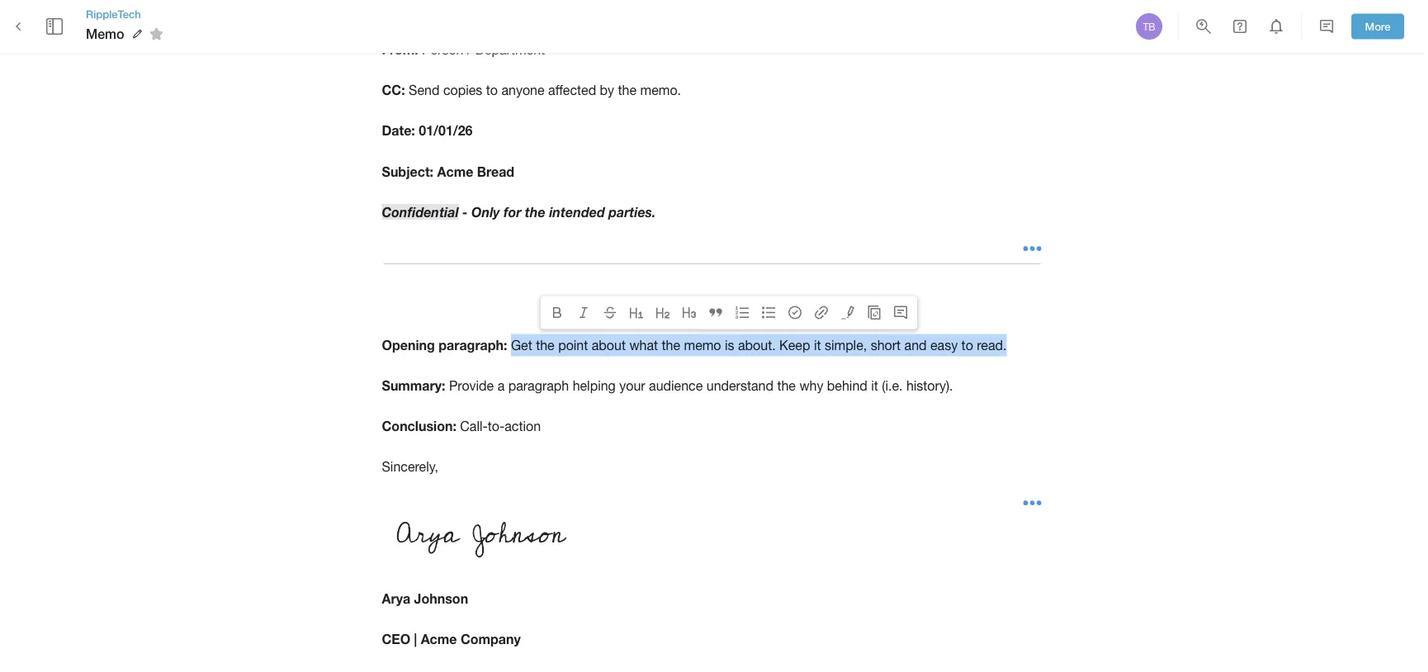 Task type: describe. For each thing, give the bounding box(es) containing it.
favorite image
[[147, 24, 166, 44]]

opening
[[382, 337, 435, 352]]

by
[[600, 82, 614, 98]]

tb
[[1143, 21, 1156, 32]]

0 vertical spatial acme
[[437, 163, 473, 179]]

1 vertical spatial acme
[[421, 631, 457, 647]]

more button
[[1352, 14, 1405, 39]]

send
[[409, 82, 440, 98]]

affected
[[548, 82, 596, 98]]

get
[[511, 337, 532, 352]]

summary:
[[382, 378, 446, 393]]

is
[[725, 337, 735, 352]]

anyone
[[502, 82, 545, 98]]

from: person / department
[[382, 41, 545, 57]]

for
[[504, 204, 521, 220]]

subject: acme bread
[[382, 163, 515, 179]]

date: 01/01/26
[[382, 123, 473, 138]]

01/01/26
[[419, 123, 473, 138]]

easy
[[931, 337, 958, 352]]

confidential - only for the intended parties.
[[382, 204, 656, 220]]

copies
[[443, 82, 483, 98]]

and
[[905, 337, 927, 352]]

parties.
[[609, 204, 656, 220]]

what
[[630, 337, 658, 352]]

paragraph
[[508, 378, 569, 393]]

about
[[592, 337, 626, 352]]

subject:
[[382, 163, 434, 179]]

ceo | acme company
[[382, 631, 521, 647]]

about.
[[738, 337, 776, 352]]

memo
[[684, 337, 721, 352]]

memo.
[[640, 82, 681, 98]]

behind
[[827, 378, 868, 393]]

call-
[[460, 419, 488, 434]]

from:
[[382, 41, 418, 57]]

understand
[[707, 378, 774, 393]]

company
[[461, 631, 521, 647]]

sincerely,
[[382, 459, 438, 474]]

conclusion:
[[382, 418, 457, 434]]

why
[[800, 378, 824, 393]]

the right the for
[[525, 204, 546, 220]]

point
[[558, 337, 588, 352]]

department
[[475, 42, 545, 57]]

it inside 'opening paragraph: get the point about what the memo is about. keep it simple, short and easy to read.'
[[814, 337, 821, 352]]

rippletech
[[86, 7, 141, 20]]

memo
[[86, 26, 124, 42]]

cc: send copies to anyone affected by the memo.
[[382, 82, 681, 98]]

simple,
[[825, 337, 867, 352]]



Task type: vqa. For each thing, say whether or not it's contained in the screenshot.


Task type: locate. For each thing, give the bounding box(es) containing it.
1 vertical spatial to
[[962, 337, 973, 352]]

more
[[1366, 20, 1391, 33]]

the inside summary: provide a paragraph helping your audience understand the why behind it (i.e. history).
[[777, 378, 796, 393]]

0 vertical spatial it
[[814, 337, 821, 352]]

the right get
[[536, 337, 555, 352]]

history).
[[907, 378, 953, 393]]

/
[[467, 42, 472, 57]]

to-
[[488, 419, 505, 434]]

0 horizontal spatial to
[[486, 82, 498, 98]]

to inside the cc: send copies to anyone affected by the memo.
[[486, 82, 498, 98]]

confidential
[[382, 204, 459, 220]]

acme
[[437, 163, 473, 179], [421, 631, 457, 647]]

the
[[618, 82, 637, 98], [525, 204, 546, 220], [536, 337, 555, 352], [662, 337, 680, 352], [777, 378, 796, 393]]

read.
[[977, 337, 1007, 352]]

person
[[422, 42, 464, 57]]

short
[[871, 337, 901, 352]]

to inside 'opening paragraph: get the point about what the memo is about. keep it simple, short and easy to read.'
[[962, 337, 973, 352]]

1 vertical spatial it
[[871, 378, 878, 393]]

0 horizontal spatial it
[[814, 337, 821, 352]]

your
[[620, 378, 645, 393]]

intended
[[549, 204, 605, 220]]

arya johnson
[[382, 590, 468, 606]]

johnson
[[414, 590, 468, 606]]

only
[[471, 204, 500, 220]]

tb button
[[1134, 11, 1165, 42]]

audience
[[649, 378, 703, 393]]

arya
[[382, 590, 411, 606]]

the right by
[[618, 82, 637, 98]]

it inside summary: provide a paragraph helping your audience understand the why behind it (i.e. history).
[[871, 378, 878, 393]]

acme right '|' on the bottom of the page
[[421, 631, 457, 647]]

to right 'easy'
[[962, 337, 973, 352]]

to
[[486, 82, 498, 98], [962, 337, 973, 352]]

the left why
[[777, 378, 796, 393]]

ceo
[[382, 631, 411, 647]]

conclusion: call-to-action
[[382, 418, 541, 434]]

1 horizontal spatial to
[[962, 337, 973, 352]]

date:
[[382, 123, 415, 138]]

it left (i.e. on the right of the page
[[871, 378, 878, 393]]

helping
[[573, 378, 616, 393]]

the inside the cc: send copies to anyone affected by the memo.
[[618, 82, 637, 98]]

opening paragraph: get the point about what the memo is about. keep it simple, short and easy to read.
[[382, 337, 1007, 352]]

to right "copies"
[[486, 82, 498, 98]]

provide
[[449, 378, 494, 393]]

paragraph:
[[439, 337, 507, 352]]

the right what at left
[[662, 337, 680, 352]]

cc:
[[382, 82, 405, 98]]

acme left 'bread' on the top left of the page
[[437, 163, 473, 179]]

it
[[814, 337, 821, 352], [871, 378, 878, 393]]

1 horizontal spatial it
[[871, 378, 878, 393]]

bread
[[477, 163, 515, 179]]

-
[[462, 204, 468, 220]]

it right keep
[[814, 337, 821, 352]]

a
[[498, 378, 505, 393]]

action
[[505, 419, 541, 434]]

keep
[[780, 337, 810, 352]]

(i.e.
[[882, 378, 903, 393]]

summary: provide a paragraph helping your audience understand the why behind it (i.e. history).
[[382, 378, 953, 393]]

|
[[414, 631, 417, 647]]

0 vertical spatial to
[[486, 82, 498, 98]]

rippletech link
[[86, 7, 169, 22]]



